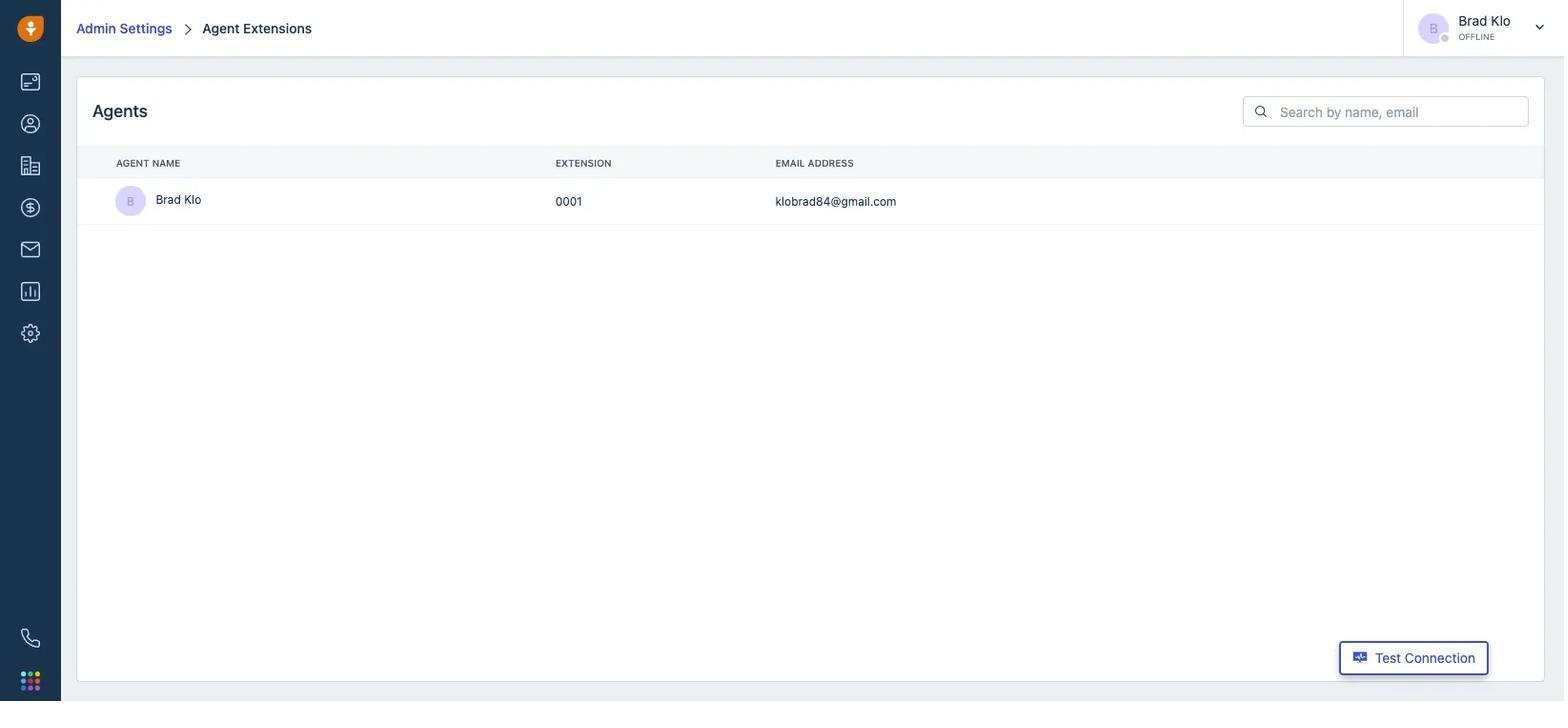 Task type: vqa. For each thing, say whether or not it's contained in the screenshot.
left task
no



Task type: locate. For each thing, give the bounding box(es) containing it.
b left offline
[[1430, 20, 1438, 36]]

Search by name, email text field
[[1278, 97, 1528, 126]]

agent
[[202, 20, 240, 36]]

extensions
[[243, 20, 312, 36]]

admin settings link
[[76, 20, 172, 36]]

brad for brad klo
[[156, 193, 181, 207]]

brad
[[1459, 12, 1487, 28], [156, 193, 181, 207]]

klo
[[1491, 12, 1511, 28], [184, 193, 201, 207]]

agent
[[116, 157, 149, 169]]

klo inside brad klo offline
[[1491, 12, 1511, 28]]

1 vertical spatial b
[[127, 194, 134, 208]]

brad inside brad klo offline
[[1459, 12, 1487, 28]]

brad klo offline
[[1459, 12, 1511, 41]]

agent name
[[116, 157, 181, 169]]

settings
[[120, 20, 172, 36]]

brad up offline
[[1459, 12, 1487, 28]]

0 vertical spatial klo
[[1491, 12, 1511, 28]]

0 vertical spatial b
[[1430, 20, 1438, 36]]

0 horizontal spatial brad
[[156, 193, 181, 207]]

connection
[[1405, 650, 1475, 666]]

b down agent
[[127, 194, 134, 208]]

0 vertical spatial brad
[[1459, 12, 1487, 28]]

email
[[775, 157, 805, 169]]

0 horizontal spatial klo
[[184, 193, 201, 207]]

1 vertical spatial klo
[[184, 193, 201, 207]]

1 horizontal spatial klo
[[1491, 12, 1511, 28]]

1 vertical spatial brad
[[156, 193, 181, 207]]

address
[[808, 157, 854, 169]]

b
[[1430, 20, 1438, 36], [127, 194, 134, 208]]

1 horizontal spatial brad
[[1459, 12, 1487, 28]]

1 horizontal spatial b
[[1430, 20, 1438, 36]]

test
[[1375, 650, 1401, 666]]

0 horizontal spatial b
[[127, 194, 134, 208]]

brad down name in the top of the page
[[156, 193, 181, 207]]

klobrad84@gmail.com
[[775, 194, 896, 208]]

test connection
[[1375, 650, 1475, 666]]

freshworks switcher image
[[21, 672, 40, 691]]

agents
[[92, 101, 148, 121]]



Task type: describe. For each thing, give the bounding box(es) containing it.
admin settings
[[76, 20, 172, 36]]

agent extensions
[[202, 20, 312, 36]]

phone image
[[21, 629, 40, 648]]

name
[[152, 157, 181, 169]]

admin
[[76, 20, 116, 36]]

email address
[[775, 157, 854, 169]]

klo for brad klo
[[184, 193, 201, 207]]

0001
[[555, 194, 582, 208]]

extension
[[556, 157, 612, 169]]

klo for brad klo offline
[[1491, 12, 1511, 28]]

phone element
[[11, 620, 50, 658]]

offline
[[1459, 31, 1495, 41]]

brad klo
[[156, 193, 201, 207]]

brad for brad klo offline
[[1459, 12, 1487, 28]]



